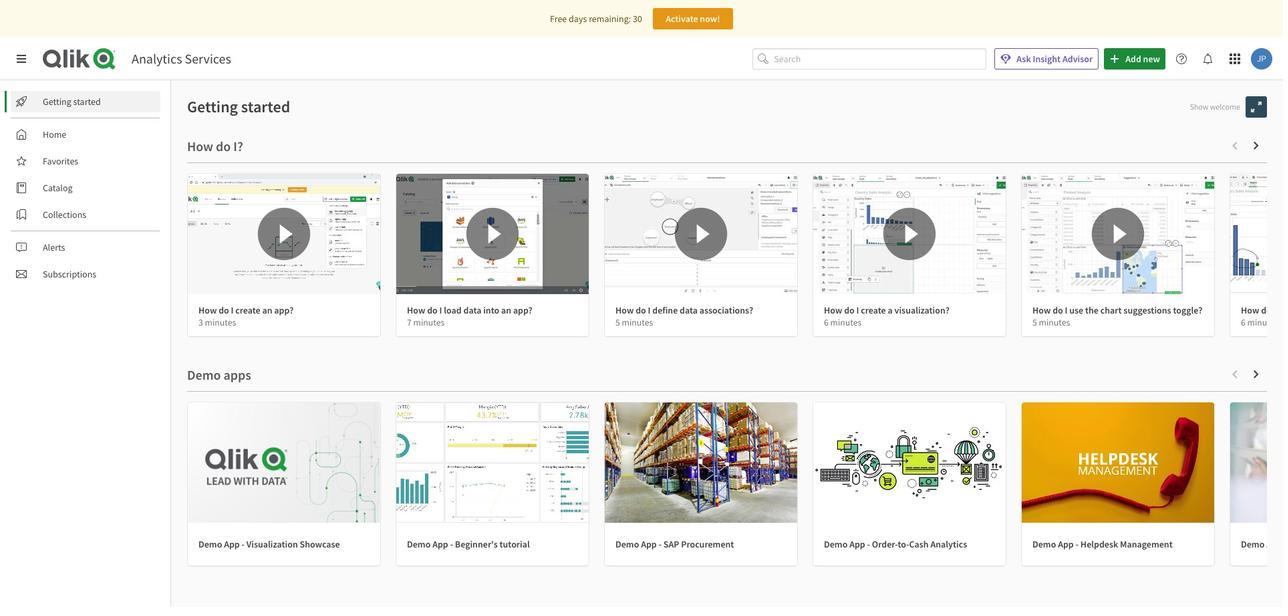 Task type: locate. For each thing, give the bounding box(es) containing it.
subscriptions link
[[11, 263, 160, 285]]

1 - from the left
[[242, 538, 245, 550]]

3 minutes from the left
[[622, 317, 654, 328]]

how left a
[[825, 304, 843, 316]]

create inside the how do i create a visualization? 6 minutes
[[862, 304, 887, 316]]

4 do from the left
[[845, 304, 855, 316]]

data inside how do i load data into an app? 7 minutes
[[464, 304, 482, 316]]

2 demo from the left
[[407, 538, 431, 550]]

0 horizontal spatial app?
[[274, 304, 294, 316]]

do inside how do i load data into an app? 7 minutes
[[427, 304, 438, 316]]

0 horizontal spatial getting started
[[43, 96, 101, 108]]

5 minutes from the left
[[1040, 317, 1071, 328]]

i inside how do i use the chart suggestions toggle? 5 minutes
[[1066, 304, 1068, 316]]

favorites
[[43, 155, 78, 167]]

alerts
[[43, 241, 65, 253]]

how do i create an app? element
[[199, 304, 294, 316]]

getting started inside "link"
[[43, 96, 101, 108]]

beginner's
[[455, 538, 498, 550]]

3 - from the left
[[659, 538, 662, 550]]

analytics left services
[[132, 50, 182, 67]]

1 app? from the left
[[274, 304, 294, 316]]

data for associations?
[[680, 304, 698, 316]]

6 demo from the left
[[1242, 538, 1265, 550]]

activate now!
[[666, 13, 721, 25]]

0 horizontal spatial 5
[[616, 317, 620, 328]]

demo for demo app - visualization showcase
[[199, 538, 222, 550]]

now!
[[700, 13, 721, 25]]

demo app - visualization showcase image
[[188, 403, 381, 523]]

app
[[224, 538, 240, 550], [433, 538, 449, 550], [641, 538, 657, 550], [850, 538, 866, 550], [1059, 538, 1074, 550], [1267, 538, 1283, 550]]

demo app - order-to-cash analytics
[[825, 538, 968, 550]]

minutes down define
[[622, 317, 654, 328]]

a
[[888, 304, 893, 316]]

getting started link
[[11, 91, 160, 112]]

do inside how do i create an app? 3 minutes
[[219, 304, 229, 316]]

minutes right 7
[[414, 317, 445, 328]]

how do i load data into an app? 7 minutes
[[407, 304, 533, 328]]

4 demo from the left
[[825, 538, 848, 550]]

add
[[1126, 53, 1142, 65]]

do inside how do i in 6 minutes
[[1262, 304, 1272, 316]]

4 app from the left
[[850, 538, 866, 550]]

2 create from the left
[[862, 304, 887, 316]]

data inside how do i define data associations? 5 minutes
[[680, 304, 698, 316]]

searchbar element
[[753, 48, 987, 70]]

add new button
[[1105, 48, 1166, 70]]

order-
[[873, 538, 898, 550]]

toggle?
[[1174, 304, 1203, 316]]

started inside "link"
[[73, 96, 101, 108]]

1 demo from the left
[[199, 538, 222, 550]]

how left in
[[1242, 304, 1260, 316]]

demo for demo app - sap procurement
[[616, 538, 640, 550]]

create for an
[[236, 304, 261, 316]]

2 - from the left
[[450, 538, 453, 550]]

how do i create an app? 3 minutes
[[199, 304, 294, 328]]

1 horizontal spatial 6
[[1242, 317, 1246, 328]]

1 how from the left
[[199, 304, 217, 316]]

5 - from the left
[[1076, 538, 1079, 550]]

started inside "main content"
[[241, 96, 290, 117]]

helpdesk
[[1081, 538, 1119, 550]]

how for how do i load data into an app?
[[407, 304, 426, 316]]

create for a
[[862, 304, 887, 316]]

data left into
[[464, 304, 482, 316]]

do inside how do i use the chart suggestions toggle? 5 minutes
[[1053, 304, 1064, 316]]

how inside how do i load data into an app? 7 minutes
[[407, 304, 426, 316]]

minutes down 'how do i interact with visualizations?' element on the right bottom of page
[[1248, 317, 1279, 328]]

1 data from the left
[[464, 304, 482, 316]]

1 horizontal spatial create
[[862, 304, 887, 316]]

- left sap
[[659, 538, 662, 550]]

4 - from the left
[[868, 538, 871, 550]]

how do i create a visualization? image
[[814, 174, 1006, 294]]

2 data from the left
[[680, 304, 698, 316]]

do inside the how do i create a visualization? 6 minutes
[[845, 304, 855, 316]]

do for how do i use the chart suggestions toggle?
[[1053, 304, 1064, 316]]

- for helpdesk
[[1076, 538, 1079, 550]]

0 horizontal spatial 6
[[825, 317, 829, 328]]

app for visualization
[[224, 538, 240, 550]]

collections link
[[11, 204, 160, 225]]

analytics services element
[[132, 50, 231, 67]]

- left helpdesk
[[1076, 538, 1079, 550]]

6 how from the left
[[1242, 304, 1260, 316]]

days
[[569, 13, 587, 25]]

0 horizontal spatial an
[[262, 304, 273, 316]]

how do i interact with visualizations? image
[[1231, 174, 1284, 294]]

app for sap
[[641, 538, 657, 550]]

1 an from the left
[[262, 304, 273, 316]]

1 horizontal spatial getting started
[[187, 96, 290, 117]]

demo app - pharma sales image
[[1231, 403, 1284, 523]]

app? inside how do i create an app? 3 minutes
[[274, 304, 294, 316]]

5
[[616, 317, 620, 328], [1033, 317, 1038, 328]]

minutes down use
[[1040, 317, 1071, 328]]

show
[[1191, 102, 1209, 112]]

5 app from the left
[[1059, 538, 1074, 550]]

catalog link
[[11, 177, 160, 199]]

1 horizontal spatial data
[[680, 304, 698, 316]]

0 vertical spatial analytics
[[132, 50, 182, 67]]

2 an from the left
[[502, 304, 512, 316]]

data right define
[[680, 304, 698, 316]]

i
[[231, 304, 234, 316], [440, 304, 442, 316], [648, 304, 651, 316], [857, 304, 860, 316], [1066, 304, 1068, 316], [1274, 304, 1277, 316]]

4 how from the left
[[825, 304, 843, 316]]

add new
[[1126, 53, 1161, 65]]

1 horizontal spatial started
[[241, 96, 290, 117]]

how left use
[[1033, 304, 1051, 316]]

1 i from the left
[[231, 304, 234, 316]]

how do i load data into an app? image
[[397, 174, 589, 294]]

demo app - beginner's tutorial image
[[397, 403, 589, 523]]

0 horizontal spatial create
[[236, 304, 261, 316]]

analytics right cash
[[931, 538, 968, 550]]

2 app? from the left
[[514, 304, 533, 316]]

i for how do i define data associations?
[[648, 304, 651, 316]]

2 5 from the left
[[1033, 317, 1038, 328]]

how for how do i define data associations?
[[616, 304, 634, 316]]

1 minutes from the left
[[205, 317, 236, 328]]

how up 7
[[407, 304, 426, 316]]

use
[[1070, 304, 1084, 316]]

i inside the how do i create a visualization? 6 minutes
[[857, 304, 860, 316]]

1 horizontal spatial getting
[[187, 96, 238, 117]]

Search text field
[[775, 48, 987, 70]]

do for how do i load data into an app?
[[427, 304, 438, 316]]

how for how do i use the chart suggestions toggle?
[[1033, 304, 1051, 316]]

minutes down how do i create a visualization? element
[[831, 317, 862, 328]]

getting started down services
[[187, 96, 290, 117]]

getting up home
[[43, 96, 71, 108]]

how for how do i create an app?
[[199, 304, 217, 316]]

how up 3
[[199, 304, 217, 316]]

0 horizontal spatial getting
[[43, 96, 71, 108]]

app?
[[274, 304, 294, 316], [514, 304, 533, 316]]

0 horizontal spatial started
[[73, 96, 101, 108]]

2 6 from the left
[[1242, 317, 1246, 328]]

6 down how do i create a visualization? element
[[825, 317, 829, 328]]

1 6 from the left
[[825, 317, 829, 328]]

1 5 from the left
[[616, 317, 620, 328]]

1 do from the left
[[219, 304, 229, 316]]

2 app from the left
[[433, 538, 449, 550]]

getting
[[43, 96, 71, 108], [187, 96, 238, 117]]

minutes inside the how do i create a visualization? 6 minutes
[[831, 317, 862, 328]]

5 i from the left
[[1066, 304, 1068, 316]]

6 do from the left
[[1262, 304, 1272, 316]]

app for order-
[[850, 538, 866, 550]]

how inside how do i define data associations? 5 minutes
[[616, 304, 634, 316]]

how do i create a visualization? element
[[825, 304, 950, 316]]

4 i from the left
[[857, 304, 860, 316]]

analytics
[[132, 50, 182, 67], [931, 538, 968, 550]]

1 app from the left
[[224, 538, 240, 550]]

i inside how do i create an app? 3 minutes
[[231, 304, 234, 316]]

6 down 'how do i interact with visualizations?' element on the right bottom of page
[[1242, 317, 1246, 328]]

5 demo from the left
[[1033, 538, 1057, 550]]

demo for demo app - order-to-cash analytics
[[825, 538, 848, 550]]

1 vertical spatial analytics
[[931, 538, 968, 550]]

do for how do i in
[[1262, 304, 1272, 316]]

1 horizontal spatial analytics
[[931, 538, 968, 550]]

data
[[464, 304, 482, 316], [680, 304, 698, 316]]

3 do from the left
[[636, 304, 647, 316]]

3 demo from the left
[[616, 538, 640, 550]]

getting inside "main content"
[[187, 96, 238, 117]]

data for into
[[464, 304, 482, 316]]

6 i from the left
[[1274, 304, 1277, 316]]

0 horizontal spatial data
[[464, 304, 482, 316]]

an
[[262, 304, 273, 316], [502, 304, 512, 316]]

i inside how do i in 6 minutes
[[1274, 304, 1277, 316]]

2 how from the left
[[407, 304, 426, 316]]

how inside how do i in 6 minutes
[[1242, 304, 1260, 316]]

1 horizontal spatial 5
[[1033, 317, 1038, 328]]

management
[[1121, 538, 1173, 550]]

in
[[1279, 304, 1284, 316]]

demo
[[199, 538, 222, 550], [407, 538, 431, 550], [616, 538, 640, 550], [825, 538, 848, 550], [1033, 538, 1057, 550], [1242, 538, 1265, 550]]

visualization
[[247, 538, 298, 550]]

minutes
[[205, 317, 236, 328], [414, 317, 445, 328], [622, 317, 654, 328], [831, 317, 862, 328], [1040, 317, 1071, 328], [1248, 317, 1279, 328]]

show welcome
[[1191, 102, 1241, 112]]

into
[[484, 304, 500, 316]]

create
[[236, 304, 261, 316], [862, 304, 887, 316]]

- left order-
[[868, 538, 871, 550]]

analytics inside getting started "main content"
[[931, 538, 968, 550]]

5 do from the left
[[1053, 304, 1064, 316]]

1 horizontal spatial app?
[[514, 304, 533, 316]]

how left define
[[616, 304, 634, 316]]

how inside the how do i create a visualization? 6 minutes
[[825, 304, 843, 316]]

started
[[73, 96, 101, 108], [241, 96, 290, 117]]

ask insight advisor
[[1017, 53, 1094, 65]]

free days remaining: 30
[[550, 13, 643, 25]]

demo for demo app 
[[1242, 538, 1265, 550]]

i inside how do i define data associations? 5 minutes
[[648, 304, 651, 316]]

3 app from the left
[[641, 538, 657, 550]]

- left beginner's
[[450, 538, 453, 550]]

app? inside how do i load data into an app? 7 minutes
[[514, 304, 533, 316]]

2 i from the left
[[440, 304, 442, 316]]

minutes right 3
[[205, 317, 236, 328]]

do
[[219, 304, 229, 316], [427, 304, 438, 316], [636, 304, 647, 316], [845, 304, 855, 316], [1053, 304, 1064, 316], [1262, 304, 1272, 316]]

6 minutes from the left
[[1248, 317, 1279, 328]]

6 inside the how do i create a visualization? 6 minutes
[[825, 317, 829, 328]]

new
[[1144, 53, 1161, 65]]

3 i from the left
[[648, 304, 651, 316]]

demo app - sap procurement
[[616, 538, 735, 550]]

1 create from the left
[[236, 304, 261, 316]]

- left "visualization"
[[242, 538, 245, 550]]

how
[[199, 304, 217, 316], [407, 304, 426, 316], [616, 304, 634, 316], [825, 304, 843, 316], [1033, 304, 1051, 316], [1242, 304, 1260, 316]]

getting started
[[43, 96, 101, 108], [187, 96, 290, 117]]

- for beginner's
[[450, 538, 453, 550]]

how inside how do i create an app? 3 minutes
[[199, 304, 217, 316]]

-
[[242, 538, 245, 550], [450, 538, 453, 550], [659, 538, 662, 550], [868, 538, 871, 550], [1076, 538, 1079, 550]]

2 minutes from the left
[[414, 317, 445, 328]]

6
[[825, 317, 829, 328], [1242, 317, 1246, 328]]

how inside how do i use the chart suggestions toggle? 5 minutes
[[1033, 304, 1051, 316]]

minutes inside how do i in 6 minutes
[[1248, 317, 1279, 328]]

i for how do i in
[[1274, 304, 1277, 316]]

getting started up the home link
[[43, 96, 101, 108]]

tutorial
[[500, 538, 530, 550]]

demo app - order-to-cash analytics image
[[814, 403, 1006, 523]]

i inside how do i load data into an app? 7 minutes
[[440, 304, 442, 316]]

1 horizontal spatial an
[[502, 304, 512, 316]]

do inside how do i define data associations? 5 minutes
[[636, 304, 647, 316]]

5 how from the left
[[1033, 304, 1051, 316]]

3 how from the left
[[616, 304, 634, 316]]

4 minutes from the left
[[831, 317, 862, 328]]

getting down services
[[187, 96, 238, 117]]

2 do from the left
[[427, 304, 438, 316]]

create inside how do i create an app? 3 minutes
[[236, 304, 261, 316]]



Task type: vqa. For each thing, say whether or not it's contained in the screenshot.
right Region
no



Task type: describe. For each thing, give the bounding box(es) containing it.
app for beginner's
[[433, 538, 449, 550]]

how do i define data associations? 5 minutes
[[616, 304, 754, 328]]

- for order-
[[868, 538, 871, 550]]

catalog
[[43, 182, 73, 194]]

the
[[1086, 304, 1099, 316]]

how for how do i create a visualization?
[[825, 304, 843, 316]]

i for how do i create a visualization?
[[857, 304, 860, 316]]

activate
[[666, 13, 699, 25]]

an inside how do i create an app? 3 minutes
[[262, 304, 273, 316]]

demo for demo app - beginner's tutorial
[[407, 538, 431, 550]]

i for how do i use the chart suggestions toggle?
[[1066, 304, 1068, 316]]

app for helpdesk
[[1059, 538, 1074, 550]]

how do i use the chart suggestions toggle? 5 minutes
[[1033, 304, 1203, 328]]

load
[[444, 304, 462, 316]]

do for how do i create an app?
[[219, 304, 229, 316]]

6 app from the left
[[1267, 538, 1283, 550]]

demo app - helpdesk management
[[1033, 538, 1173, 550]]

demo for demo app - helpdesk management
[[1033, 538, 1057, 550]]

how do i define data associations? image
[[605, 174, 798, 294]]

activate now! link
[[653, 8, 734, 29]]

i for how do i create an app?
[[231, 304, 234, 316]]

how do i create a visualization? 6 minutes
[[825, 304, 950, 328]]

suggestions
[[1124, 304, 1172, 316]]

5 inside how do i use the chart suggestions toggle? 5 minutes
[[1033, 317, 1038, 328]]

getting started inside "main content"
[[187, 96, 290, 117]]

showcase
[[300, 538, 340, 550]]

associations?
[[700, 304, 754, 316]]

ask
[[1017, 53, 1032, 65]]

how do i use the chart suggestions toggle? element
[[1033, 304, 1203, 316]]

favorites link
[[11, 150, 160, 172]]

demo app - sap procurement image
[[605, 403, 798, 523]]

6 inside how do i in 6 minutes
[[1242, 317, 1246, 328]]

minutes inside how do i load data into an app? 7 minutes
[[414, 317, 445, 328]]

collections
[[43, 209, 86, 221]]

how do i create an app? image
[[188, 174, 381, 294]]

chart
[[1101, 304, 1123, 316]]

getting started main content
[[171, 80, 1284, 607]]

free
[[550, 13, 567, 25]]

cash
[[910, 538, 929, 550]]

i for how do i load data into an app?
[[440, 304, 442, 316]]

7
[[407, 317, 412, 328]]

welcome
[[1211, 102, 1241, 112]]

analytics services
[[132, 50, 231, 67]]

3
[[199, 317, 203, 328]]

minutes inside how do i create an app? 3 minutes
[[205, 317, 236, 328]]

how do i load data into an app? element
[[407, 304, 533, 316]]

5 inside how do i define data associations? 5 minutes
[[616, 317, 620, 328]]

minutes inside how do i define data associations? 5 minutes
[[622, 317, 654, 328]]

alerts link
[[11, 237, 160, 258]]

james peterson image
[[1252, 48, 1273, 70]]

minutes inside how do i use the chart suggestions toggle? 5 minutes
[[1040, 317, 1071, 328]]

30
[[633, 13, 643, 25]]

do for how do i define data associations?
[[636, 304, 647, 316]]

home link
[[11, 124, 160, 145]]

demo app - visualization showcase
[[199, 538, 340, 550]]

visualization?
[[895, 304, 950, 316]]

getting inside "link"
[[43, 96, 71, 108]]

- for sap
[[659, 538, 662, 550]]

to-
[[898, 538, 910, 550]]

home
[[43, 128, 66, 140]]

sap
[[664, 538, 680, 550]]

how do i use the chart suggestions toggle? image
[[1023, 174, 1215, 294]]

remaining:
[[589, 13, 631, 25]]

0 horizontal spatial analytics
[[132, 50, 182, 67]]

demo app - helpdesk management image
[[1023, 403, 1215, 523]]

how do i interact with visualizations? element
[[1242, 304, 1284, 316]]

subscriptions
[[43, 268, 96, 280]]

navigation pane element
[[0, 86, 171, 290]]

how do i define data associations? element
[[616, 304, 754, 316]]

close sidebar menu image
[[16, 53, 27, 64]]

an inside how do i load data into an app? 7 minutes
[[502, 304, 512, 316]]

ask insight advisor button
[[995, 48, 1100, 70]]

- for visualization
[[242, 538, 245, 550]]

do for how do i create a visualization?
[[845, 304, 855, 316]]

demo app - beginner's tutorial
[[407, 538, 530, 550]]

services
[[185, 50, 231, 67]]

show welcome image
[[1252, 102, 1263, 112]]

insight
[[1034, 53, 1061, 65]]

how do i in 6 minutes
[[1242, 304, 1284, 328]]

demo app 
[[1242, 538, 1284, 550]]

procurement
[[682, 538, 735, 550]]

advisor
[[1063, 53, 1094, 65]]

define
[[653, 304, 678, 316]]

how for how do i in
[[1242, 304, 1260, 316]]



